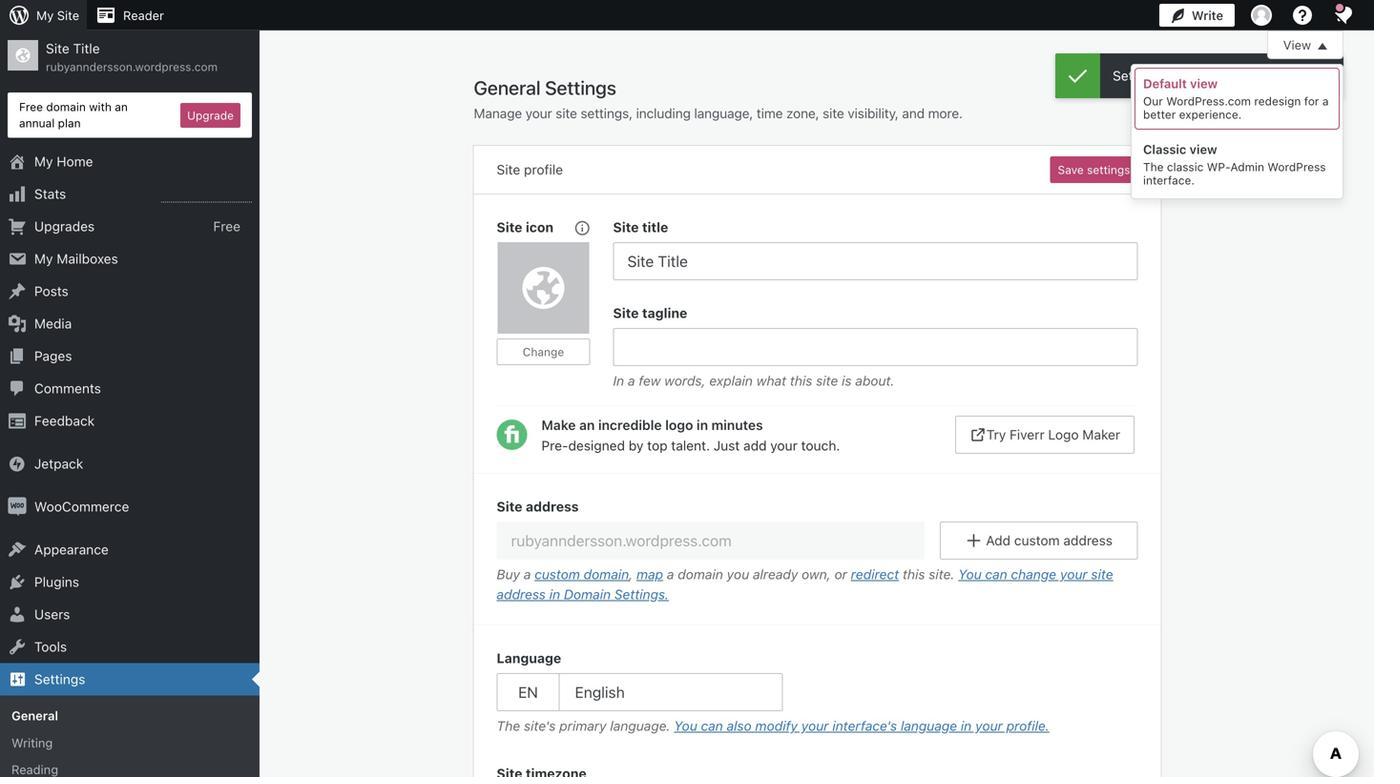 Task type: vqa. For each thing, say whether or not it's contained in the screenshot.
four
no



Task type: describe. For each thing, give the bounding box(es) containing it.
the inside classic view the classic wp-admin wordpress interface.
[[1143, 160, 1164, 174]]

jetpack link
[[0, 448, 260, 481]]

save
[[1058, 163, 1084, 177]]

my for my mailboxes
[[34, 251, 53, 267]]

maker
[[1083, 427, 1121, 443]]

make an incredible logo in minutes pre-designed by top talent. just add your touch.
[[542, 417, 840, 454]]

custom domain link
[[535, 567, 629, 583]]

general settings main content
[[474, 31, 1344, 778]]

zone,
[[786, 105, 819, 121]]

group containing en
[[497, 649, 1138, 742]]

annual plan
[[19, 116, 81, 130]]

saved
[[1167, 68, 1204, 84]]

2 horizontal spatial in
[[961, 719, 972, 734]]

you can also modify your interface's language in your profile. link
[[674, 719, 1050, 734]]

domain
[[564, 587, 611, 603]]

default
[[1143, 76, 1187, 91]]

media link
[[0, 308, 260, 340]]

try fiverr logo maker link
[[955, 416, 1135, 454]]

1 vertical spatial address
[[1064, 533, 1113, 549]]

add
[[986, 533, 1011, 549]]

fiverr
[[1010, 427, 1045, 443]]

notice status
[[1056, 53, 1344, 98]]

users link
[[0, 599, 260, 631]]

language
[[497, 651, 561, 667]]

reader
[[123, 8, 164, 22]]

writing link
[[0, 730, 260, 757]]

map link
[[637, 567, 663, 583]]

you
[[727, 567, 749, 583]]

redirect
[[851, 567, 899, 583]]

dismiss image
[[1310, 64, 1333, 87]]

in a few words, explain what this site is about.
[[613, 373, 895, 389]]

wordpress
[[1268, 160, 1326, 174]]

appearance
[[34, 542, 109, 558]]

an inside make an incredible logo in minutes pre-designed by top talent. just add your touch.
[[579, 417, 595, 433]]

interface.
[[1143, 174, 1195, 187]]

jetpack
[[34, 456, 83, 472]]

site title
[[613, 220, 668, 235]]

site down general settings
[[556, 105, 577, 121]]

help image
[[1291, 4, 1314, 27]]

1 horizontal spatial this
[[903, 567, 925, 583]]

already
[[753, 567, 798, 583]]

free domain with an annual plan
[[19, 100, 128, 130]]

my home link
[[0, 146, 260, 178]]

in inside make an incredible logo in minutes pre-designed by top talent. just add your touch.
[[697, 417, 708, 433]]

free for free domain with an annual plan
[[19, 100, 43, 114]]

plugins
[[34, 575, 79, 590]]

site inside you can change your site address in domain settings.
[[1091, 567, 1113, 583]]

our
[[1143, 95, 1163, 108]]

is
[[842, 373, 852, 389]]

your inside you can change your site address in domain settings.
[[1060, 567, 1088, 583]]

change
[[1011, 567, 1057, 583]]

what
[[757, 373, 786, 389]]

my for my home
[[34, 154, 53, 169]]

redesign
[[1254, 95, 1301, 108]]

reader link
[[87, 0, 172, 31]]

a inside default view our wordpress.com redesign for a better experience.
[[1323, 95, 1329, 108]]

talent.
[[671, 438, 710, 454]]

interface's
[[833, 719, 897, 734]]

your inside make an incredible logo in minutes pre-designed by top talent. just add your touch.
[[771, 438, 798, 454]]

icon
[[526, 220, 554, 235]]

my site
[[36, 8, 79, 22]]

settings link
[[0, 664, 260, 696]]

site title group
[[613, 218, 1138, 281]]

language,
[[694, 105, 753, 121]]

site for site title rubyanndersson.wordpress.com
[[46, 41, 69, 56]]

modify
[[755, 719, 798, 734]]

settings.
[[615, 587, 669, 603]]

in
[[613, 373, 624, 389]]

upgrade button
[[180, 103, 241, 128]]

comments
[[34, 381, 101, 397]]

site tagline
[[613, 305, 687, 321]]

feedback link
[[0, 405, 260, 438]]

your right modify
[[801, 719, 829, 734]]

just
[[714, 438, 740, 454]]

reading link
[[0, 757, 260, 778]]

general
[[11, 709, 58, 724]]

Site address text field
[[497, 522, 925, 560]]

site right zone,
[[823, 105, 844, 121]]

my profile image
[[1251, 5, 1272, 26]]

save settings button
[[1050, 157, 1138, 183]]

site up the 'title'
[[57, 8, 79, 22]]

site for site icon
[[497, 220, 523, 235]]

a right map link
[[667, 567, 674, 583]]

Site title text field
[[613, 242, 1138, 281]]

classic
[[1167, 160, 1204, 174]]

or
[[835, 567, 847, 583]]

more information image
[[573, 219, 590, 236]]

time
[[757, 105, 783, 121]]

words,
[[664, 373, 706, 389]]

also
[[727, 719, 752, 734]]

0 horizontal spatial you
[[674, 719, 697, 734]]

a right buy
[[524, 567, 531, 583]]

media
[[34, 316, 72, 332]]

view button
[[1267, 31, 1344, 59]]

settings for settings
[[34, 672, 85, 688]]

primary
[[559, 719, 607, 734]]

site title rubyanndersson.wordpress.com
[[46, 41, 218, 74]]

1 vertical spatial custom
[[535, 567, 580, 583]]

redirect link
[[851, 567, 899, 583]]

address inside you can change your site address in domain settings.
[[497, 587, 546, 603]]

the inside group
[[497, 719, 520, 734]]

img image for woocommerce
[[8, 498, 27, 517]]

visibility,
[[848, 105, 899, 121]]

tools link
[[0, 631, 260, 664]]

site for site tagline
[[613, 305, 639, 321]]

touch.
[[801, 438, 840, 454]]

view for default view
[[1190, 76, 1218, 91]]

rubyanndersson.wordpress.com
[[46, 60, 218, 74]]

group containing site tagline
[[613, 303, 1138, 396]]

general link
[[0, 703, 260, 730]]



Task type: locate. For each thing, give the bounding box(es) containing it.
my inside my mailboxes link
[[34, 251, 53, 267]]

designed
[[568, 438, 625, 454]]

site left tagline
[[613, 305, 639, 321]]

can down add
[[985, 567, 1008, 583]]

classic view the classic wp-admin wordpress interface.
[[1143, 142, 1326, 187]]

manage your notifications image
[[1332, 4, 1355, 27]]

wordpress.com
[[1166, 95, 1251, 108]]

0 vertical spatial img image
[[8, 455, 27, 474]]

site left is
[[816, 373, 838, 389]]

settings down tools
[[34, 672, 85, 688]]

group containing site address
[[474, 473, 1161, 626]]

0 vertical spatial in
[[697, 417, 708, 433]]

save settings
[[1058, 163, 1130, 177]]

add custom address link
[[940, 522, 1138, 560]]

site left the 'title'
[[46, 41, 69, 56]]

0 vertical spatial an
[[115, 100, 128, 114]]

your down general settings
[[526, 105, 552, 121]]

1 horizontal spatial can
[[985, 567, 1008, 583]]

2 vertical spatial in
[[961, 719, 972, 734]]

settings for settings saved successfully!
[[1113, 68, 1164, 84]]

can inside you can change your site address in domain settings.
[[985, 567, 1008, 583]]

for
[[1304, 95, 1319, 108]]

open image
[[1318, 43, 1328, 50]]

2 vertical spatial my
[[34, 251, 53, 267]]

my home
[[34, 154, 93, 169]]

1 vertical spatial img image
[[8, 498, 27, 517]]

incredible
[[598, 417, 662, 433]]

view up wordpress.com
[[1190, 76, 1218, 91]]

this right what
[[790, 373, 813, 389]]

buy
[[497, 567, 520, 583]]

upgrades
[[34, 219, 95, 234]]

this left site.
[[903, 567, 925, 583]]

your inside general settings manage your site settings, including language, time zone, site visibility, and more.
[[526, 105, 552, 121]]

an up designed
[[579, 417, 595, 433]]

you right site.
[[958, 567, 982, 583]]

1 vertical spatial this
[[903, 567, 925, 583]]

1 horizontal spatial free
[[213, 219, 241, 234]]

0 horizontal spatial the
[[497, 719, 520, 734]]

comments link
[[0, 373, 260, 405]]

in right logo
[[697, 417, 708, 433]]

1 horizontal spatial settings
[[1113, 68, 1164, 84]]

0 vertical spatial can
[[985, 567, 1008, 583]]

language.
[[610, 719, 671, 734]]

in
[[697, 417, 708, 433], [549, 587, 560, 603], [961, 719, 972, 734]]

custom up domain
[[535, 567, 580, 583]]

manage
[[474, 105, 522, 121]]

this
[[790, 373, 813, 389], [903, 567, 925, 583]]

site for site title
[[613, 220, 639, 235]]

0 vertical spatial settings
[[1113, 68, 1164, 84]]

successfully!
[[1207, 68, 1287, 84]]

address down buy
[[497, 587, 546, 603]]

explain
[[709, 373, 753, 389]]

,
[[629, 567, 633, 583]]

my inside my home link
[[34, 154, 53, 169]]

you can change your site address in domain settings. link
[[497, 567, 1113, 603]]

classic
[[1143, 142, 1187, 157]]

1 vertical spatial the
[[497, 719, 520, 734]]

site for site address
[[497, 499, 523, 515]]

1 horizontal spatial the
[[1143, 160, 1164, 174]]

img image left 'jetpack'
[[8, 455, 27, 474]]

0 vertical spatial you
[[958, 567, 982, 583]]

mailboxes
[[57, 251, 118, 267]]

1 vertical spatial you
[[674, 719, 697, 734]]

0 horizontal spatial free
[[19, 100, 43, 114]]

site left profile
[[497, 162, 520, 178]]

address down pre-
[[526, 499, 579, 515]]

you
[[958, 567, 982, 583], [674, 719, 697, 734]]

minutes
[[712, 417, 763, 433]]

my left home
[[34, 154, 53, 169]]

site
[[57, 8, 79, 22], [46, 41, 69, 56], [497, 162, 520, 178], [497, 220, 523, 235], [613, 220, 639, 235], [613, 305, 639, 321], [497, 499, 523, 515]]

my left reader link
[[36, 8, 54, 22]]

the down classic
[[1143, 160, 1164, 174]]

admin
[[1231, 160, 1265, 174]]

0 vertical spatial the
[[1143, 160, 1164, 174]]

title
[[642, 220, 668, 235]]

pages link
[[0, 340, 260, 373]]

in right language
[[961, 719, 972, 734]]

settings
[[1087, 163, 1130, 177]]

view inside default view our wordpress.com redesign for a better experience.
[[1190, 76, 1218, 91]]

1 vertical spatial view
[[1190, 142, 1217, 157]]

1 horizontal spatial an
[[579, 417, 595, 433]]

0 vertical spatial my
[[36, 8, 54, 22]]

view inside classic view the classic wp-admin wordpress interface.
[[1190, 142, 1217, 157]]

domain
[[46, 100, 86, 114], [584, 567, 629, 583], [678, 567, 723, 583]]

tools
[[34, 640, 67, 655]]

a right for
[[1323, 95, 1329, 108]]

the left site's
[[497, 719, 520, 734]]

free for free
[[213, 219, 241, 234]]

view for classic view
[[1190, 142, 1217, 157]]

img image left woocommerce
[[8, 498, 27, 517]]

you can change your site address in domain settings.
[[497, 567, 1113, 603]]

site down add custom address
[[1091, 567, 1113, 583]]

site's
[[524, 719, 556, 734]]

img image inside the jetpack link
[[8, 455, 27, 474]]

including
[[636, 105, 691, 121]]

the
[[1143, 160, 1164, 174], [497, 719, 520, 734]]

title
[[73, 41, 100, 56]]

1 img image from the top
[[8, 455, 27, 474]]

your left profile.
[[975, 719, 1003, 734]]

appearance link
[[0, 534, 260, 567]]

2 img image from the top
[[8, 498, 27, 517]]

with
[[89, 100, 112, 114]]

settings saved successfully!
[[1113, 68, 1287, 84]]

default view our wordpress.com redesign for a better experience.
[[1143, 76, 1329, 121]]

by
[[629, 438, 644, 454]]

1 vertical spatial an
[[579, 417, 595, 433]]

0 vertical spatial free
[[19, 100, 43, 114]]

an right with
[[115, 100, 128, 114]]

1 horizontal spatial in
[[697, 417, 708, 433]]

wp-
[[1207, 160, 1231, 174]]

a right in
[[628, 373, 635, 389]]

site inside site title rubyanndersson.wordpress.com
[[46, 41, 69, 56]]

img image
[[8, 455, 27, 474], [8, 498, 27, 517]]

0 horizontal spatial an
[[115, 100, 128, 114]]

0 horizontal spatial in
[[549, 587, 560, 603]]

your right 'change' in the right of the page
[[1060, 567, 1088, 583]]

better
[[1143, 108, 1176, 121]]

tagline
[[642, 305, 687, 321]]

0 vertical spatial this
[[790, 373, 813, 389]]

0 vertical spatial custom
[[1014, 533, 1060, 549]]

view up wp-
[[1190, 142, 1217, 157]]

settings up 'our' at the right top of page
[[1113, 68, 1164, 84]]

2 vertical spatial group
[[497, 649, 1138, 742]]

domain up annual plan
[[46, 100, 86, 114]]

highest hourly views 0 image
[[161, 190, 252, 203]]

pre-
[[542, 438, 568, 454]]

group
[[613, 303, 1138, 396], [474, 473, 1161, 626], [497, 649, 1138, 742]]

in inside you can change your site address in domain settings.
[[549, 587, 560, 603]]

en
[[518, 684, 538, 702]]

view
[[1284, 38, 1311, 52]]

users
[[34, 607, 70, 623]]

address right add
[[1064, 533, 1113, 549]]

about.
[[855, 373, 895, 389]]

0 vertical spatial view
[[1190, 76, 1218, 91]]

img image inside woocommerce link
[[8, 498, 27, 517]]

woocommerce
[[34, 499, 129, 515]]

1 vertical spatial in
[[549, 587, 560, 603]]

my up posts
[[34, 251, 53, 267]]

0 horizontal spatial custom
[[535, 567, 580, 583]]

feedback
[[34, 413, 95, 429]]

my for my site
[[36, 8, 54, 22]]

1 horizontal spatial you
[[958, 567, 982, 583]]

1 horizontal spatial domain
[[584, 567, 629, 583]]

site address
[[497, 499, 579, 515]]

0 vertical spatial group
[[613, 303, 1138, 396]]

buy a custom domain , map a domain you already own, or redirect this site.
[[497, 567, 955, 583]]

you inside you can change your site address in domain settings.
[[958, 567, 982, 583]]

free down highest hourly views 0 image
[[213, 219, 241, 234]]

1 vertical spatial my
[[34, 154, 53, 169]]

site icon group
[[497, 218, 613, 396]]

own,
[[802, 567, 831, 583]]

logo
[[1048, 427, 1079, 443]]

posts
[[34, 284, 68, 299]]

0 horizontal spatial can
[[701, 719, 723, 734]]

free inside free domain with an annual plan
[[19, 100, 43, 114]]

1 horizontal spatial custom
[[1014, 533, 1060, 549]]

you right language.
[[674, 719, 697, 734]]

site icon
[[497, 220, 554, 235]]

2 horizontal spatial domain
[[678, 567, 723, 583]]

change button
[[497, 339, 590, 366]]

img image for jetpack
[[8, 455, 27, 474]]

0 vertical spatial address
[[526, 499, 579, 515]]

site for site profile
[[497, 162, 520, 178]]

map
[[637, 567, 663, 583]]

my inside my site link
[[36, 8, 54, 22]]

1 vertical spatial group
[[474, 473, 1161, 626]]

1 vertical spatial settings
[[34, 672, 85, 688]]

plugins link
[[0, 567, 260, 599]]

an inside free domain with an annual plan
[[115, 100, 128, 114]]

site left icon
[[497, 220, 523, 235]]

1 vertical spatial can
[[701, 719, 723, 734]]

domain down site address text box
[[678, 567, 723, 583]]

your right add
[[771, 438, 798, 454]]

domain inside free domain with an annual plan
[[46, 100, 86, 114]]

site left title at the left top of the page
[[613, 220, 639, 235]]

english
[[575, 684, 625, 702]]

1 vertical spatial free
[[213, 219, 241, 234]]

free up annual plan
[[19, 100, 43, 114]]

2 vertical spatial address
[[497, 587, 546, 603]]

custom up 'change' in the right of the page
[[1014, 533, 1060, 549]]

fiverr small logo image
[[497, 420, 527, 450]]

0 horizontal spatial this
[[790, 373, 813, 389]]

free
[[19, 100, 43, 114], [213, 219, 241, 234]]

add
[[744, 438, 767, 454]]

make
[[542, 417, 576, 433]]

0 horizontal spatial domain
[[46, 100, 86, 114]]

settings inside notice status
[[1113, 68, 1164, 84]]

can left also
[[701, 719, 723, 734]]

site up buy
[[497, 499, 523, 515]]

in left domain
[[549, 587, 560, 603]]

experience.
[[1179, 108, 1242, 121]]

0 horizontal spatial settings
[[34, 672, 85, 688]]

Site tagline text field
[[613, 328, 1138, 366]]

the site's primary language. you can also modify your interface's language in your profile.
[[497, 719, 1050, 734]]

write link
[[1160, 0, 1235, 31]]

domain up domain
[[584, 567, 629, 583]]



